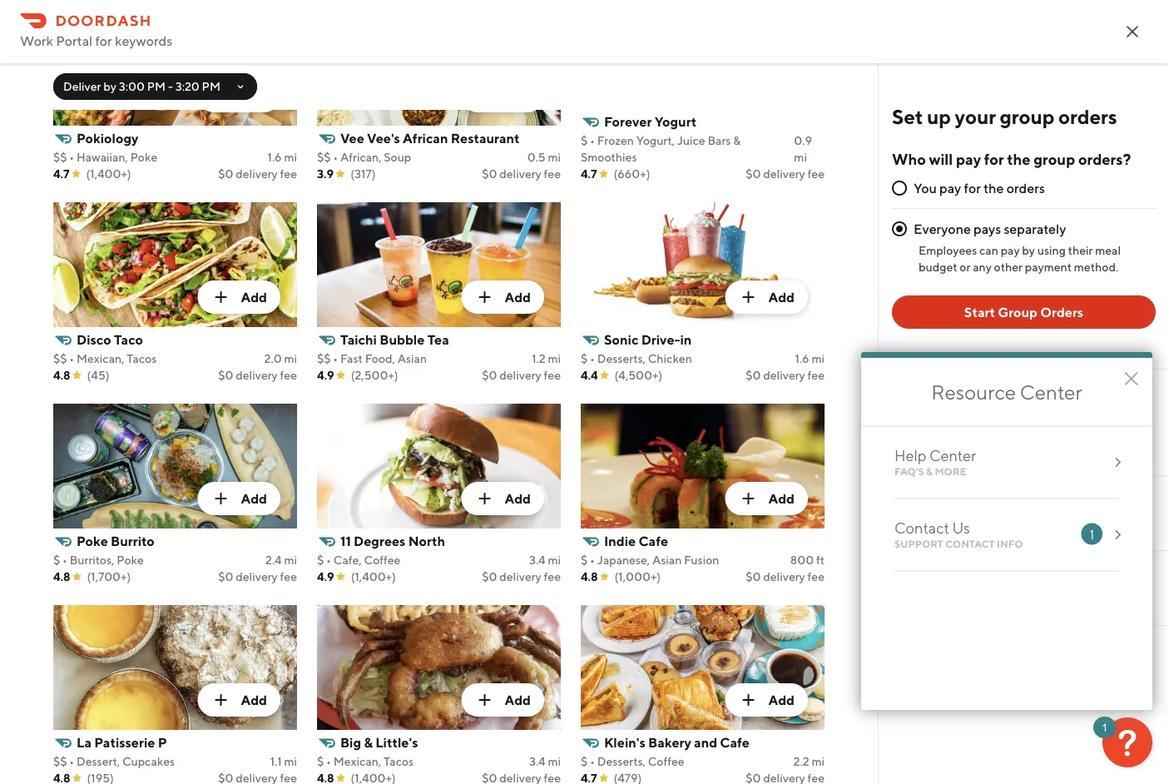 Task type: locate. For each thing, give the bounding box(es) containing it.
0 vertical spatial support
[[50, 513, 99, 529]]

by inside blaze pizza deliver by 3:00 pm - 3:20 pm
[[932, 516, 945, 529]]

3.4 for big & little's
[[529, 754, 546, 768]]

- right october
[[401, 79, 409, 103]]

1 horizontal spatial 4.7
[[581, 167, 597, 181]]

2 3.4 mi from the top
[[529, 754, 561, 768]]

1 horizontal spatial 1.6
[[795, 352, 810, 365]]

1 vertical spatial group
[[998, 304, 1038, 320]]

asian up (1,000+)
[[653, 553, 682, 567]]

- inside piatto pronto deliver by 3:00 pm - 3:20 pm
[[997, 441, 1002, 454]]

you pay for the orders
[[914, 180, 1045, 196]]

1 horizontal spatial 1.6 mi
[[795, 352, 825, 365]]

$0 delivery fee for taichi bubble tea
[[482, 368, 561, 382]]

mi for vee vee's african restaurant
[[548, 150, 561, 164]]

2 delete image from the top
[[1136, 578, 1156, 598]]

• for sonic drive-in
[[590, 352, 595, 365]]

3:00 inside piatto pronto deliver by 3:00 pm - 3:20 pm
[[948, 441, 974, 454]]

portal for october - november 2023
[[56, 33, 93, 49]]

forever yogurt
[[604, 114, 697, 129]]

food,
[[365, 352, 395, 365]]

1.1
[[270, 754, 282, 768]]

2 desserts, from the top
[[597, 754, 646, 768]]

4.8 up billing
[[53, 368, 70, 382]]

• for 11 degrees north
[[326, 553, 331, 567]]

2 vertical spatial delete image
[[1136, 653, 1156, 673]]

1 horizontal spatial tacos
[[384, 754, 414, 768]]

orders up orders?
[[1059, 104, 1117, 128]]

$$ left dessert,
[[53, 754, 67, 768]]

add button for klein's bakery and cafe
[[725, 683, 808, 717]]

1 desserts, from the top
[[597, 352, 646, 365]]

4.9 left (2,500+)
[[317, 368, 334, 382]]

group left orders?
[[1034, 150, 1076, 168]]

0 vertical spatial delete image
[[1136, 429, 1156, 449]]

$$ up payment
[[53, 352, 67, 365]]

1 vertical spatial pay
[[940, 180, 962, 196]]

tacos up the methods
[[127, 352, 157, 365]]

3.4
[[529, 553, 546, 567], [529, 754, 546, 768]]

$0 for forever yogurt
[[746, 167, 761, 181]]

4.9 for 11 degrees north
[[317, 570, 334, 583]]

0 vertical spatial &
[[733, 134, 741, 147]]

weekends
[[829, 84, 891, 99]]

new order button for 8
[[649, 546, 787, 573]]

3:00 up meals
[[119, 79, 145, 93]]

go to doordash.com link
[[0, 468, 266, 501]]

pm
[[147, 79, 166, 93], [202, 79, 221, 93], [976, 441, 995, 454], [1031, 441, 1050, 454], [976, 516, 995, 529], [1031, 516, 1050, 529]]

$0 for taichi bubble tea
[[482, 368, 497, 382]]

1 vertical spatial orders
[[1007, 180, 1045, 196]]

• for klein's bakery and cafe
[[590, 754, 595, 768]]

$ for klein's
[[581, 754, 588, 768]]

resource center
[[932, 380, 1083, 404]]

tacos down 'little's'
[[384, 754, 414, 768]]

1 vertical spatial 1.6
[[795, 352, 810, 365]]

mi for poke burrito
[[284, 553, 297, 567]]

fee for poke burrito
[[280, 570, 297, 583]]

keywords for set up your group orders
[[115, 33, 173, 49]]

0.9
[[794, 134, 812, 147]]

(660+)
[[614, 167, 650, 181]]

cafe right and
[[720, 735, 750, 750]]

& inside help center faq's & more
[[926, 465, 933, 477]]

1 vertical spatial contact
[[946, 538, 995, 549]]

show weekends
[[793, 84, 891, 99]]

0 vertical spatial 1.6 mi
[[268, 150, 297, 164]]

1 vertical spatial 1
[[1102, 721, 1108, 734]]

3:00 inside deliver by 3:00 pm - 3:20 pm dropdown button
[[119, 79, 145, 93]]

$$ up dashpass
[[53, 150, 67, 164]]

wed
[[671, 497, 701, 513]]

1 vertical spatial mon
[[353, 497, 381, 513]]

0 vertical spatial mon
[[366, 148, 394, 164]]

support down to on the bottom left of page
[[50, 513, 99, 529]]

2 4.9 from the top
[[317, 570, 334, 583]]

delete image down ×
[[1136, 429, 1156, 449]]

$0 delivery fee for disco taco
[[218, 368, 297, 382]]

$0 delivery fee for vee vee's african restaurant
[[482, 167, 561, 181]]

pronto
[[932, 422, 973, 438]]

0 vertical spatial desserts,
[[597, 352, 646, 365]]

1 vertical spatial desserts,
[[597, 754, 646, 768]]

desserts, down klein's
[[597, 754, 646, 768]]

tacos for big & little's
[[384, 754, 414, 768]]

0 vertical spatial asian
[[398, 352, 427, 365]]

1 horizontal spatial cafe
[[720, 735, 750, 750]]

• for taichi bubble tea
[[333, 352, 338, 365]]

by down pizza
[[932, 516, 945, 529]]

pay for can
[[1001, 243, 1020, 257]]

pay inside 'employees can pay by using their meal budget or any other payment method.'
[[1001, 243, 1020, 257]]

orders down "dashpass for work"
[[92, 218, 136, 234]]

$$ up 3.9
[[317, 150, 331, 164]]

by
[[103, 79, 117, 93], [1022, 243, 1035, 257], [932, 441, 945, 454], [932, 516, 945, 529]]

1 vertical spatial 1.6 mi
[[795, 352, 825, 365]]

and
[[694, 735, 718, 750]]

1 vertical spatial 4.9
[[317, 570, 334, 583]]

1 3.4 from the top
[[529, 553, 546, 567]]

- up info
[[997, 516, 1002, 529]]

×
[[1123, 361, 1140, 392]]

0 vertical spatial fri
[[989, 148, 1006, 164]]

1 vertical spatial tue
[[510, 497, 533, 513]]

0 vertical spatial pay
[[956, 150, 981, 168]]

$0 delivery fee for forever yogurt
[[746, 167, 825, 181]]

yogurt,
[[637, 134, 675, 147]]

employees inside 'employees can pay by using their meal budget or any other payment method.'
[[919, 243, 977, 257]]

cafe,
[[334, 553, 362, 567]]

1 vertical spatial employees
[[50, 293, 117, 308]]

group up who will pay for the group orders?
[[1000, 104, 1055, 128]]

• for pokiology
[[69, 150, 74, 164]]

support inside the "contact us support contact info"
[[895, 538, 943, 549]]

orders for you pay for the orders
[[1007, 180, 1045, 196]]

0 horizontal spatial orders
[[92, 218, 136, 234]]

coffee for bakery
[[648, 754, 685, 768]]

the down set up your group orders
[[1007, 150, 1031, 168]]

by inside piatto pronto deliver by 3:00 pm - 3:20 pm
[[932, 441, 945, 454]]

2 vertical spatial pay
[[1001, 243, 1020, 257]]

$ • mexican, tacos
[[317, 754, 414, 768]]

0 vertical spatial 3:00
[[119, 79, 145, 93]]

delete image
[[1136, 429, 1156, 449], [1136, 578, 1156, 598], [1136, 653, 1156, 673]]

1 horizontal spatial orders
[[1041, 304, 1084, 320]]

(1,400+)
[[86, 167, 131, 181], [351, 570, 396, 583]]

4.7 up dashpass
[[53, 167, 70, 181]]

$0 for 11 degrees north
[[482, 570, 497, 583]]

mon down the vee's
[[366, 148, 394, 164]]

$ • desserts, chicken
[[581, 352, 692, 365]]

0 vertical spatial 1.6
[[268, 150, 282, 164]]

1 4.7 from the left
[[53, 167, 70, 181]]

1 horizontal spatial employees
[[919, 243, 977, 257]]

poke down burrito
[[117, 553, 144, 567]]

bubble
[[380, 332, 425, 347]]

stores
[[943, 383, 987, 401]]

0 vertical spatial orders
[[1059, 104, 1117, 128]]

group inside button
[[998, 304, 1038, 320]]

fri for 3
[[989, 148, 1006, 164]]

2 vertical spatial 3:00
[[948, 516, 974, 529]]

mexican, up payment methods at the top left of page
[[77, 352, 124, 365]]

billing
[[50, 402, 88, 418]]

start group orders
[[965, 304, 1084, 320]]

tue right 7
[[510, 497, 533, 513]]

0 vertical spatial tacos
[[127, 352, 157, 365]]

work
[[20, 33, 53, 49], [20, 33, 53, 49], [130, 182, 164, 198]]

mi for la patisserie p
[[284, 754, 297, 768]]

$0 for poke burrito
[[218, 570, 233, 583]]

payment
[[1025, 260, 1072, 274]]

$$ for pokiology
[[53, 150, 67, 164]]

3:20 up info
[[1004, 516, 1029, 529]]

the down who will pay for the group orders?
[[984, 180, 1004, 196]]

to
[[71, 476, 84, 492]]

delete image down delete icon
[[1136, 578, 1156, 598]]

1 vertical spatial deliver
[[892, 441, 930, 454]]

fri right 3
[[989, 148, 1006, 164]]

add button for la patisserie p
[[198, 683, 280, 717]]

tue right 31
[[519, 148, 542, 164]]

mi for big & little's
[[548, 754, 561, 768]]

1
[[665, 144, 673, 167], [1102, 721, 1108, 734]]

(1,400+) up "dashpass for work"
[[86, 167, 131, 181]]

tacos
[[127, 352, 157, 365], [384, 754, 414, 768]]

group down dashpass
[[50, 218, 90, 234]]

1 vertical spatial support
[[895, 538, 943, 549]]

group orders link
[[0, 210, 266, 243]]

coffee down the bakery
[[648, 754, 685, 768]]

1 vertical spatial orders
[[1041, 304, 1084, 320]]

1 horizontal spatial &
[[733, 134, 741, 147]]

0 vertical spatial 3:20
[[175, 79, 200, 93]]

- up expensed meals link
[[168, 79, 173, 93]]

employees for employees can pay by using their meal budget or any other payment method.
[[919, 243, 977, 257]]

4.8 down burritos,
[[53, 570, 70, 583]]

1.6 mi for sonic drive-in
[[795, 352, 825, 365]]

2 3.4 from the top
[[529, 754, 546, 768]]

- inside dropdown button
[[168, 79, 173, 93]]

0 horizontal spatial &
[[364, 735, 373, 750]]

up
[[927, 104, 951, 128]]

& right faq's
[[926, 465, 933, 477]]

$$ • hawaiian, poke
[[53, 150, 157, 164]]

close image
[[1123, 22, 1143, 42]]

4.7 down smoothies
[[581, 167, 597, 181]]

1 3.4 mi from the top
[[529, 553, 561, 567]]

by up expensed meals
[[103, 79, 117, 93]]

employees
[[919, 243, 977, 257], [50, 293, 117, 308]]

1 horizontal spatial support
[[895, 538, 943, 549]]

1 delete image from the top
[[1136, 429, 1156, 449]]

pay up other
[[1001, 243, 1020, 257]]

who will pay for the group orders?
[[892, 150, 1131, 168]]

1.1 mi
[[270, 754, 297, 768]]

fee for sonic drive-in
[[808, 368, 825, 382]]

(1,400+) for 11 degrees north
[[351, 570, 396, 583]]

0 vertical spatial mexican,
[[77, 352, 124, 365]]

info
[[997, 538, 1023, 549]]

0 vertical spatial poke
[[130, 150, 157, 164]]

mexican,
[[77, 352, 124, 365], [334, 754, 381, 768]]

delivery for taichi bubble tea
[[500, 368, 542, 382]]

0 vertical spatial orders
[[92, 218, 136, 234]]

$ for 11
[[317, 553, 324, 567]]

$ for forever
[[581, 134, 588, 147]]

deliver up 'expensed'
[[63, 79, 101, 93]]

3:20
[[175, 79, 200, 93], [1004, 441, 1029, 454], [1004, 516, 1029, 529]]

by inside dropdown button
[[103, 79, 117, 93]]

0 vertical spatial deliver
[[63, 79, 101, 93]]

1 vertical spatial cafe
[[720, 735, 750, 750]]

0 horizontal spatial (1,400+)
[[86, 167, 131, 181]]

1 horizontal spatial mexican,
[[334, 754, 381, 768]]

new order right ft
[[847, 552, 907, 566]]

new order button for 10
[[968, 546, 1105, 573]]

desserts,
[[597, 352, 646, 365], [597, 754, 646, 768]]

deliver inside dropdown button
[[63, 79, 101, 93]]

$$ for taichi bubble tea
[[317, 352, 331, 365]]

1 vertical spatial 3.4
[[529, 754, 546, 768]]

4.7 for forever yogurt
[[581, 167, 597, 181]]

deliver down piatto
[[892, 441, 930, 454]]

1 vertical spatial 3.4 mi
[[529, 754, 561, 768]]

orders down payment
[[1041, 304, 1084, 320]]

-
[[168, 79, 173, 93], [401, 79, 409, 103], [997, 441, 1002, 454], [997, 516, 1002, 529]]

10
[[968, 493, 990, 517]]

fri
[[989, 148, 1006, 164], [1000, 497, 1016, 513]]

1 vertical spatial delete image
[[1136, 578, 1156, 598]]

deliver down blaze
[[892, 516, 930, 529]]

billing history
[[50, 402, 134, 418]]

fri right '10'
[[1000, 497, 1016, 513]]

mi inside 0.9 mi
[[794, 150, 807, 164]]

0 horizontal spatial 1.6
[[268, 150, 282, 164]]

deliver for piatto
[[892, 441, 930, 454]]

800 ft
[[791, 553, 825, 567]]

11 degrees north
[[340, 533, 445, 549]]

1 vertical spatial asian
[[653, 553, 682, 567]]

in
[[680, 332, 692, 347]]

coffee down the degrees
[[364, 553, 401, 567]]

$$ left the fast at the top left of page
[[317, 352, 331, 365]]

4.9 down cafe,
[[317, 570, 334, 583]]

$ inside $ • frozen yogurt, juice bars & smoothies
[[581, 134, 588, 147]]

0 horizontal spatial 1
[[665, 144, 673, 167]]

(1,400+) down $ • cafe, coffee
[[351, 570, 396, 583]]

4.8 down japanese,
[[581, 570, 598, 583]]

new order button for 9
[[808, 546, 946, 573]]

vouchers link
[[0, 136, 266, 170]]

4.7
[[53, 167, 70, 181], [581, 167, 597, 181]]

$ • desserts, coffee
[[581, 754, 685, 768]]

add for disco taco
[[241, 289, 267, 305]]

3:20 down resource center
[[1004, 441, 1029, 454]]

0 vertical spatial coffee
[[364, 553, 401, 567]]

3:20 up expensed meals link
[[175, 79, 200, 93]]

1 vertical spatial 3:20
[[1004, 441, 1029, 454]]

2 horizontal spatial &
[[926, 465, 933, 477]]

1 vertical spatial tacos
[[384, 754, 414, 768]]

3:00 down pronto
[[948, 441, 974, 454]]

2 vertical spatial poke
[[117, 553, 144, 567]]

by down pronto
[[932, 441, 945, 454]]

0 vertical spatial 3.4
[[529, 553, 546, 567]]

contact us support contact info
[[895, 519, 1023, 549]]

drive-
[[641, 332, 680, 347]]

3:00 inside blaze pizza deliver by 3:00 pm - 3:20 pm
[[948, 516, 974, 529]]

• for la patisserie p
[[69, 754, 74, 768]]

support down blaze
[[895, 538, 943, 549]]

- down '(4)' at the right
[[997, 441, 1002, 454]]

vouchers
[[50, 145, 107, 161]]

center for help center faq's & more
[[930, 447, 976, 465]]

coffee for degrees
[[364, 553, 401, 567]]

0 vertical spatial (1,400+)
[[86, 167, 131, 181]]

1 inside dropdown button
[[1102, 721, 1108, 734]]

new order button for 3
[[968, 196, 1105, 223]]

by for employees
[[1022, 243, 1035, 257]]

mon right 6
[[353, 497, 381, 513]]

new order up separately
[[1007, 203, 1066, 216]]

1 horizontal spatial group
[[998, 304, 1038, 320]]

new order left japanese,
[[529, 552, 589, 566]]

taichi bubble tea
[[340, 332, 449, 347]]

30
[[330, 144, 356, 167]]

indie
[[604, 533, 636, 549]]

& right big
[[364, 735, 373, 750]]

delivery for poke burrito
[[236, 570, 278, 583]]

0 horizontal spatial coffee
[[364, 553, 401, 567]]

disco
[[77, 332, 111, 347]]

start group orders button
[[892, 295, 1156, 329]]

taco
[[114, 332, 143, 347]]

0 vertical spatial 4.9
[[317, 368, 334, 382]]

any
[[973, 260, 992, 274]]

desserts, down sonic on the top right
[[597, 352, 646, 365]]

mexican, down big
[[334, 754, 381, 768]]

0 horizontal spatial center
[[930, 447, 976, 465]]

2 vertical spatial &
[[364, 735, 373, 750]]

0 horizontal spatial support
[[50, 513, 99, 529]]

0 vertical spatial employees
[[919, 243, 977, 257]]

group
[[50, 218, 90, 234], [998, 304, 1038, 320]]

methods
[[107, 366, 161, 382]]

contact down us
[[946, 538, 995, 549]]

$0 delivery fee
[[218, 167, 297, 181], [482, 167, 561, 181], [746, 167, 825, 181], [218, 368, 297, 382], [482, 368, 561, 382], [746, 368, 825, 382], [218, 570, 297, 583], [482, 570, 561, 583], [746, 570, 825, 583]]

$$ for disco taco
[[53, 352, 67, 365]]

add button for pokiology
[[198, 79, 280, 112]]

1 4.9 from the top
[[317, 368, 334, 382]]

1 vertical spatial mexican,
[[334, 754, 381, 768]]

deliver inside piatto pronto deliver by 3:00 pm - 3:20 pm
[[892, 441, 930, 454]]

0 horizontal spatial 1.6 mi
[[268, 150, 297, 164]]

by inside 'employees can pay by using their meal budget or any other payment method.'
[[1022, 243, 1035, 257]]

fee for pokiology
[[280, 167, 297, 181]]

1 horizontal spatial 1
[[1102, 721, 1108, 734]]

group right the start
[[998, 304, 1038, 320]]

add button for taichi bubble tea
[[461, 280, 544, 314]]

3:00 down pizza
[[948, 516, 974, 529]]

3:20 inside piatto pronto deliver by 3:00 pm - 3:20 pm
[[1004, 441, 1029, 454]]

who
[[892, 150, 926, 168]]

pay for will
[[956, 150, 981, 168]]

$0
[[218, 167, 233, 181], [482, 167, 497, 181], [746, 167, 761, 181], [218, 368, 233, 382], [482, 368, 497, 382], [746, 368, 761, 382], [218, 570, 233, 583], [482, 570, 497, 583], [746, 570, 761, 583]]

0 vertical spatial tue
[[519, 148, 542, 164]]

0 horizontal spatial tacos
[[127, 352, 157, 365]]

3:00 for piatto pronto
[[948, 441, 974, 454]]

poke up burritos,
[[77, 533, 108, 549]]

center up more
[[930, 447, 976, 465]]

1 horizontal spatial coffee
[[648, 754, 685, 768]]

4.8 for disco taco
[[53, 368, 70, 382]]

mi for pokiology
[[284, 150, 297, 164]]

orders down who will pay for the group orders?
[[1007, 180, 1045, 196]]

p
[[158, 735, 167, 750]]

8
[[649, 493, 661, 517]]

new order down wed
[[688, 552, 748, 566]]

0 horizontal spatial the
[[984, 180, 1004, 196]]

0.5 mi
[[527, 150, 561, 164]]

asian down bubble
[[398, 352, 427, 365]]

1 vertical spatial (1,400+)
[[351, 570, 396, 583]]

cafe up $ • japanese, asian fusion
[[639, 533, 668, 549]]

0 horizontal spatial asian
[[398, 352, 427, 365]]

pay right you
[[940, 180, 962, 196]]

2 vertical spatial 3:20
[[1004, 516, 1029, 529]]

work portal for keywords for october - november 2023
[[20, 33, 173, 49]]

$$ • african, soup
[[317, 150, 411, 164]]

delete image up 1 dropdown button
[[1136, 653, 1156, 673]]

fee for taichi bubble tea
[[544, 368, 561, 382]]

la
[[77, 735, 92, 750]]

$$ for vee vee's african restaurant
[[317, 150, 331, 164]]

0 horizontal spatial 4.7
[[53, 167, 70, 181]]

center inside help center faq's & more
[[930, 447, 976, 465]]

deliver inside blaze pizza deliver by 3:00 pm - 3:20 pm
[[892, 516, 930, 529]]

4.8
[[53, 368, 70, 382], [53, 570, 70, 583], [581, 570, 598, 583]]

1 vertical spatial coffee
[[648, 754, 685, 768]]

delivery for pokiology
[[236, 167, 278, 181]]

1 vertical spatial 3:00
[[948, 441, 974, 454]]

0 vertical spatial center
[[1020, 380, 1083, 404]]

1 horizontal spatial the
[[1007, 150, 1031, 168]]

2 4.7 from the left
[[581, 167, 597, 181]]

1 vertical spatial center
[[930, 447, 976, 465]]

• for disco taco
[[69, 352, 74, 365]]

help center faq's & more
[[895, 447, 976, 477]]

poke up dashpass for work link
[[130, 150, 157, 164]]

0 horizontal spatial employees
[[50, 293, 117, 308]]

contact down blaze
[[895, 519, 950, 537]]

• inside $ • frozen yogurt, juice bars & smoothies
[[590, 134, 595, 147]]

october - november 2023
[[320, 79, 563, 103]]

poke
[[130, 150, 157, 164], [77, 533, 108, 549], [117, 553, 144, 567]]

orders inside "start group orders" button
[[1041, 304, 1084, 320]]

0 horizontal spatial orders
[[1007, 180, 1045, 196]]

orders
[[92, 218, 136, 234], [1041, 304, 1084, 320]]

other
[[994, 260, 1023, 274]]

add button for big & little's
[[461, 683, 544, 717]]

pay right will
[[956, 150, 981, 168]]

mi for klein's bakery and cafe
[[812, 754, 825, 768]]

0 horizontal spatial mexican,
[[77, 352, 124, 365]]

0 vertical spatial 3.4 mi
[[529, 553, 561, 567]]

$0 for disco taco
[[218, 368, 233, 382]]

new order up everyone pays separately "radio"
[[847, 203, 907, 216]]

1 button
[[1094, 717, 1153, 767]]

keywords
[[115, 33, 173, 49], [115, 33, 173, 49]]

& right the bars
[[733, 134, 741, 147]]

dashpass for work link
[[0, 173, 266, 206]]

by down separately
[[1022, 243, 1035, 257]]

1 horizontal spatial center
[[1020, 380, 1083, 404]]

orders for set up your group orders
[[1059, 104, 1117, 128]]

employees up groups
[[50, 293, 117, 308]]

center right '(4)' at the right
[[1020, 380, 1083, 404]]

3:20 inside blaze pizza deliver by 3:00 pm - 3:20 pm
[[1004, 516, 1029, 529]]

employees up budget
[[919, 243, 977, 257]]

add for indie cafe
[[769, 491, 795, 506]]

add for sonic drive-in
[[769, 289, 795, 305]]



Task type: vqa. For each thing, say whether or not it's contained in the screenshot.
Pokiology on the top of the page
yes



Task type: describe. For each thing, give the bounding box(es) containing it.
$0 delivery fee for pokiology
[[218, 167, 297, 181]]

add button for disco taco
[[198, 280, 280, 314]]

smoothies
[[581, 150, 637, 164]]

3 delete image from the top
[[1136, 653, 1156, 673]]

can
[[980, 243, 999, 257]]

Everyone pays separately radio
[[892, 221, 907, 236]]

sonic
[[604, 332, 639, 347]]

2.4
[[265, 553, 282, 567]]

delete image
[[1136, 504, 1156, 524]]

big & little's
[[340, 735, 418, 750]]

dessert,
[[77, 754, 120, 768]]

piatto
[[892, 422, 929, 438]]

dashpass for work
[[50, 182, 164, 198]]

orders inside group orders link
[[92, 218, 136, 234]]

add for taichi bubble tea
[[505, 289, 531, 305]]

(1,400+) for pokiology
[[86, 167, 131, 181]]

add button for poke burrito
[[198, 482, 280, 515]]

fee for vee vee's african restaurant
[[544, 167, 561, 181]]

6
[[330, 493, 343, 517]]

$ for big
[[317, 754, 324, 768]]

• for indie cafe
[[590, 553, 595, 567]]

add for poke burrito
[[241, 491, 267, 506]]

soup
[[384, 150, 411, 164]]

yogurt
[[655, 114, 697, 129]]

& inside $ • frozen yogurt, juice bars & smoothies
[[733, 134, 741, 147]]

show
[[793, 84, 827, 99]]

bars
[[708, 134, 731, 147]]

4.9 for taichi bubble tea
[[317, 368, 334, 382]]

1.6 mi for pokiology
[[268, 150, 297, 164]]

$0 for vee vee's african restaurant
[[482, 167, 497, 181]]

november
[[413, 79, 510, 103]]

more
[[935, 465, 967, 477]]

$0 for pokiology
[[218, 167, 233, 181]]

faq's
[[895, 465, 924, 477]]

us
[[952, 519, 970, 537]]

2.4 mi
[[265, 553, 297, 567]]

deliver for blaze
[[892, 516, 930, 529]]

budget
[[919, 260, 958, 274]]

$0 delivery fee for 11 degrees north
[[482, 570, 561, 583]]

fri for 10
[[1000, 497, 1016, 513]]

4.8 for indie cafe
[[581, 570, 598, 583]]

$0 delivery fee for indie cafe
[[746, 570, 825, 583]]

11
[[340, 533, 351, 549]]

You pay for the orders radio
[[892, 181, 907, 196]]

4.8 for poke burrito
[[53, 570, 70, 583]]

(4)
[[990, 383, 1010, 401]]

mi for disco taco
[[284, 352, 297, 365]]

bakery
[[648, 735, 691, 750]]

groups
[[50, 329, 95, 345]]

piatto pronto deliver by 3:00 pm - 3:20 pm
[[892, 422, 1050, 454]]

0 vertical spatial 1
[[665, 144, 673, 167]]

mexican, for big
[[334, 754, 381, 768]]

new order down 11 degrees north
[[369, 552, 429, 566]]

delivery for vee vee's african restaurant
[[500, 167, 542, 181]]

groups link
[[0, 320, 266, 354]]

vee's
[[367, 130, 400, 146]]

2
[[808, 144, 820, 167]]

Show weekends checkbox
[[772, 84, 787, 99]]

work portal for keywords for set up your group orders
[[20, 33, 173, 49]]

3:00 for blaze pizza
[[948, 516, 974, 529]]

$0 delivery fee for poke burrito
[[218, 570, 297, 583]]

deliver by 3:00 pm - 3:20 pm button
[[53, 73, 257, 100]]

- inside blaze pizza deliver by 3:00 pm - 3:20 pm
[[997, 516, 1002, 529]]

sonic drive-in
[[604, 332, 692, 347]]

using
[[1038, 243, 1066, 257]]

poke for poke burrito
[[117, 553, 144, 567]]

home link
[[0, 63, 266, 97]]

by for piatto
[[932, 441, 945, 454]]

mexican, for disco
[[77, 352, 124, 365]]

$ for sonic
[[581, 352, 588, 365]]

$0 delivery fee for sonic drive-in
[[746, 368, 825, 382]]

pokiology
[[77, 130, 138, 146]]

mi for 11 degrees north
[[548, 553, 561, 567]]

4.4
[[581, 368, 598, 382]]

2023
[[514, 79, 563, 103]]

deliver by 3:00 pm - 3:20 pm
[[63, 79, 221, 93]]

• for forever yogurt
[[590, 134, 595, 147]]

new order button for 1
[[649, 196, 787, 223]]

add for pokiology
[[241, 88, 267, 104]]

$ • burritos, poke
[[53, 553, 144, 567]]

add for la patisserie p
[[241, 692, 267, 708]]

mi for taichi bubble tea
[[548, 352, 561, 365]]

center for resource center
[[1020, 380, 1083, 404]]

delivery for indie cafe
[[763, 570, 805, 583]]

everyone
[[914, 221, 971, 237]]

employees for employees
[[50, 293, 117, 308]]

set up your group orders
[[892, 104, 1117, 128]]

3.4 for 11 degrees north
[[529, 553, 546, 567]]

new order button for 7
[[490, 546, 627, 573]]

or
[[960, 260, 971, 274]]

1 vertical spatial the
[[984, 180, 1004, 196]]

add button for sonic drive-in
[[725, 280, 808, 314]]

tue for 7
[[510, 497, 533, 513]]

fast
[[340, 352, 363, 365]]

mi for sonic drive-in
[[812, 352, 825, 365]]

add button for 11 degrees north
[[461, 482, 544, 515]]

desserts, for klein's
[[597, 754, 646, 768]]

$$ for la patisserie p
[[53, 754, 67, 768]]

meal
[[1096, 243, 1121, 257]]

delivery for sonic drive-in
[[763, 368, 805, 382]]

dashpass
[[50, 182, 108, 198]]

0 vertical spatial cafe
[[639, 533, 668, 549]]

• for poke burrito
[[62, 553, 67, 567]]

delivery for disco taco
[[236, 368, 278, 382]]

employees link
[[0, 284, 266, 317]]

go to doordash.com
[[50, 476, 176, 492]]

delivery for forever yogurt
[[763, 167, 805, 181]]

800
[[791, 553, 814, 567]]

mon for 30
[[366, 148, 394, 164]]

1.6 for pokiology
[[268, 150, 282, 164]]

3.4 mi for big & little's
[[529, 754, 561, 768]]

forever
[[604, 114, 652, 129]]

0 vertical spatial contact
[[895, 519, 950, 537]]

new order down info
[[1007, 552, 1066, 566]]

3.4 mi for 11 degrees north
[[529, 553, 561, 567]]

2.0
[[264, 352, 282, 365]]

add button for indie cafe
[[725, 482, 808, 515]]

orders?
[[1079, 150, 1131, 168]]

burritos,
[[70, 553, 114, 567]]

help
[[895, 447, 927, 465]]

(317)
[[351, 167, 376, 181]]

payment
[[50, 366, 104, 382]]

african
[[403, 130, 448, 146]]

0 horizontal spatial group
[[50, 218, 90, 234]]

$ • cafe, coffee
[[317, 553, 401, 567]]

$ for poke
[[53, 553, 60, 567]]

1.6 for sonic drive-in
[[795, 352, 810, 365]]

1 vertical spatial group
[[1034, 150, 1076, 168]]

new order down the bars
[[688, 203, 748, 216]]

1 vertical spatial poke
[[77, 533, 108, 549]]

new order button for 6
[[330, 546, 468, 573]]

desserts, for sonic
[[597, 352, 646, 365]]

4.7 for pokiology
[[53, 167, 70, 181]]

$ • frozen yogurt, juice bars & smoothies
[[581, 134, 741, 164]]

indie cafe
[[604, 533, 668, 549]]

their
[[1068, 243, 1093, 257]]

0 vertical spatial the
[[1007, 150, 1031, 168]]

delivery for 11 degrees north
[[500, 570, 542, 583]]

$0 for indie cafe
[[746, 570, 761, 583]]

2.2
[[794, 754, 810, 768]]

$$ • mexican, tacos
[[53, 352, 157, 365]]

added stores (4)
[[892, 383, 1010, 401]]

mi for forever yogurt
[[794, 150, 807, 164]]

burrito
[[111, 533, 155, 549]]

0 vertical spatial group
[[1000, 104, 1055, 128]]

expensed
[[50, 109, 110, 124]]

african,
[[340, 150, 382, 164]]

restaurant
[[451, 130, 520, 146]]

(4,500+)
[[615, 368, 663, 382]]

• for big & little's
[[326, 754, 331, 768]]

payment methods link
[[0, 357, 266, 390]]

$$ • dessert, cupcakes
[[53, 754, 175, 768]]

1 horizontal spatial asian
[[653, 553, 682, 567]]

3:20 inside dropdown button
[[175, 79, 200, 93]]

everyone pays separately
[[914, 221, 1066, 237]]

payment methods
[[50, 366, 161, 382]]

will
[[929, 150, 953, 168]]

your
[[955, 104, 996, 128]]

thu
[[830, 497, 854, 513]]

vee
[[340, 130, 364, 146]]

3:20 for blaze pizza
[[1004, 516, 1029, 529]]

tacos for disco taco
[[127, 352, 157, 365]]

klein's
[[604, 735, 646, 750]]

expensed meals
[[50, 109, 149, 124]]



